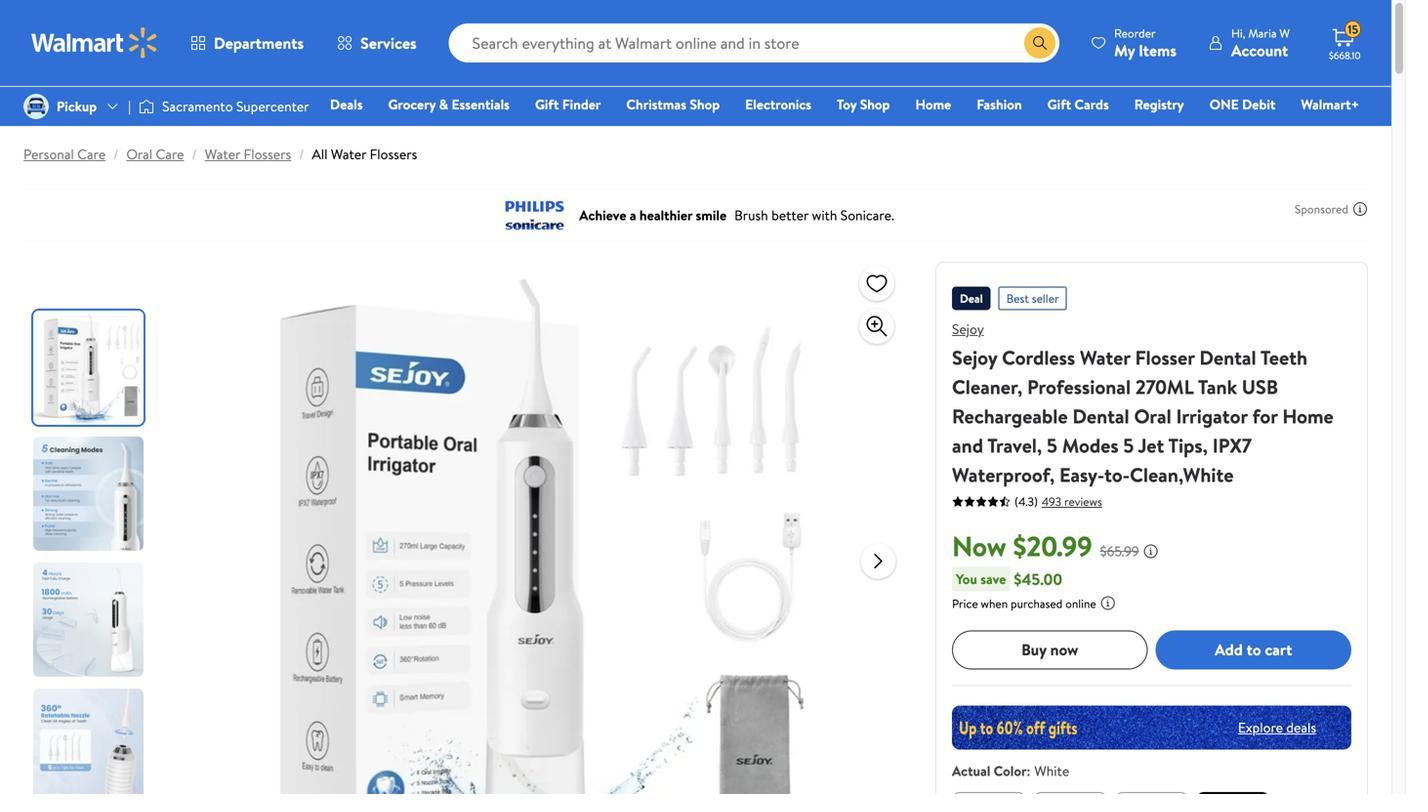 Task type: describe. For each thing, give the bounding box(es) containing it.
my
[[1115, 40, 1135, 61]]

zoom image modal image
[[866, 315, 889, 338]]

cordless
[[1002, 344, 1076, 371]]

buy now
[[1022, 639, 1079, 660]]

best
[[1007, 290, 1029, 307]]

now
[[952, 527, 1007, 565]]

for
[[1253, 402, 1278, 430]]

waterproof,
[[952, 461, 1055, 488]]

one debit
[[1210, 95, 1276, 114]]

clean,white
[[1130, 461, 1234, 488]]

services button
[[320, 20, 433, 66]]

$45.00
[[1014, 568, 1063, 590]]

270ml
[[1136, 373, 1194, 401]]

gift cards
[[1048, 95, 1109, 114]]

sejoy cordless water flosser dental teeth cleaner, professional 270ml tank usb rechargeable dental oral irrigator for home and travel, 5 modes 5 jet tips, ipx7 waterproof, easy-to-clean,white - image 3 of 12 image
[[33, 563, 148, 677]]

christmas
[[626, 95, 687, 114]]

personal care link
[[23, 145, 106, 164]]

personal care / oral care / water flossers / all water flossers
[[23, 145, 417, 164]]

sacramento supercenter
[[162, 97, 309, 116]]

1 5 from the left
[[1047, 432, 1058, 459]]

(4.3) 493 reviews
[[1015, 493, 1103, 510]]

seller
[[1032, 290, 1059, 307]]

flosser
[[1136, 344, 1195, 371]]

fashion
[[977, 95, 1022, 114]]

sejoy cordless water flosser dental teeth cleaner, professional 270ml tank usb rechargeable dental oral irrigator for home and travel, 5 modes 5 jet tips, ipx7 waterproof, easy-to-clean,white - image 4 of 12 image
[[33, 689, 148, 794]]

gift finder
[[535, 95, 601, 114]]

now $20.99
[[952, 527, 1093, 565]]

essentials
[[452, 95, 510, 114]]

walmart image
[[31, 27, 158, 59]]

deal
[[960, 290, 983, 307]]

1 list item from the left
[[949, 788, 1030, 794]]

next media item image
[[867, 549, 890, 573]]

(4.3)
[[1015, 493, 1038, 510]]

now
[[1051, 639, 1079, 660]]

2 care from the left
[[156, 145, 184, 164]]

shop for christmas shop
[[690, 95, 720, 114]]

explore
[[1239, 718, 1284, 737]]

tank
[[1199, 373, 1238, 401]]

reorder
[[1115, 25, 1156, 42]]

sponsored
[[1295, 201, 1349, 217]]

gift for gift finder
[[535, 95, 559, 114]]

grocery & essentials link
[[379, 94, 519, 115]]

save
[[981, 569, 1007, 588]]

oral inside the sejoy sejoy cordless water flosser dental teeth cleaner, professional 270ml tank usb rechargeable dental oral irrigator for home and travel, 5 modes 5 jet tips, ipx7 waterproof, easy-to-clean,white
[[1135, 402, 1172, 430]]

deals link
[[321, 94, 372, 115]]

up to sixty percent off deals. shop now. image
[[952, 706, 1352, 750]]

0 horizontal spatial oral
[[126, 145, 153, 164]]

professional
[[1028, 373, 1131, 401]]

deals
[[1287, 718, 1317, 737]]

15
[[1348, 21, 1359, 38]]

actual
[[952, 761, 991, 780]]

w
[[1280, 25, 1290, 42]]

hi, maria w account
[[1232, 25, 1290, 61]]

fashion link
[[968, 94, 1031, 115]]

ipx7
[[1213, 432, 1252, 459]]

:
[[1027, 761, 1031, 780]]

search icon image
[[1033, 35, 1048, 51]]

maria
[[1249, 25, 1277, 42]]

sejoy sejoy cordless water flosser dental teeth cleaner, professional 270ml tank usb rechargeable dental oral irrigator for home and travel, 5 modes 5 jet tips, ipx7 waterproof, easy-to-clean,white
[[952, 319, 1334, 488]]

all water flossers link
[[312, 145, 417, 164]]

water inside the sejoy sejoy cordless water flosser dental teeth cleaner, professional 270ml tank usb rechargeable dental oral irrigator for home and travel, 5 modes 5 jet tips, ipx7 waterproof, easy-to-clean,white
[[1080, 344, 1131, 371]]

registry
[[1135, 95, 1185, 114]]

and
[[952, 432, 984, 459]]

sacramento
[[162, 97, 233, 116]]

grocery & essentials
[[388, 95, 510, 114]]

1 / from the left
[[113, 145, 119, 164]]

christmas shop link
[[618, 94, 729, 115]]

reorder my items
[[1115, 25, 1177, 61]]

departments
[[214, 32, 304, 54]]

hi,
[[1232, 25, 1246, 42]]

best seller
[[1007, 290, 1059, 307]]

learn more about strikethrough prices image
[[1144, 543, 1159, 559]]

1 sejoy from the top
[[952, 319, 984, 338]]

explore deals
[[1239, 718, 1317, 737]]

add to favorites list, sejoy cordless water flosser dental teeth cleaner, professional 270ml tank usb rechargeable dental oral irrigator for home and travel, 5 modes 5 jet tips, ipx7 waterproof, easy-to-clean,white image
[[866, 271, 889, 296]]

1 horizontal spatial water
[[331, 145, 367, 164]]

jet
[[1139, 432, 1165, 459]]

departments button
[[174, 20, 320, 66]]

$20.99
[[1013, 527, 1093, 565]]

1 horizontal spatial dental
[[1200, 344, 1257, 371]]

reviews
[[1065, 493, 1103, 510]]

one
[[1210, 95, 1239, 114]]

personal
[[23, 145, 74, 164]]

Search search field
[[449, 23, 1060, 63]]

cards
[[1075, 95, 1109, 114]]

buy
[[1022, 639, 1047, 660]]



Task type: vqa. For each thing, say whether or not it's contained in the screenshot.
the Add to Favorites list, Dyson V15 Detect Absolute Vacuum | Iron/Gold | New icon
no



Task type: locate. For each thing, give the bounding box(es) containing it.
walmart+
[[1302, 95, 1360, 114]]

price when purchased online
[[952, 595, 1097, 612]]

care
[[77, 145, 106, 164], [156, 145, 184, 164]]

shop for toy shop
[[860, 95, 890, 114]]

dental up 'tank'
[[1200, 344, 1257, 371]]

1 horizontal spatial care
[[156, 145, 184, 164]]

shop right toy
[[860, 95, 890, 114]]

home inside "link"
[[916, 95, 952, 114]]

add
[[1215, 639, 1243, 660]]

care right personal
[[77, 145, 106, 164]]

sejoy down deal
[[952, 319, 984, 338]]

account
[[1232, 40, 1289, 61]]

0 horizontal spatial dental
[[1073, 402, 1130, 430]]

add to cart
[[1215, 639, 1293, 660]]

actual color : white
[[952, 761, 1070, 780]]

home left fashion
[[916, 95, 952, 114]]

2 / from the left
[[192, 145, 197, 164]]

3 / from the left
[[299, 145, 304, 164]]

care down sacramento
[[156, 145, 184, 164]]

list item down explore
[[1193, 788, 1274, 794]]

0 horizontal spatial home
[[916, 95, 952, 114]]

5 left jet
[[1124, 432, 1134, 459]]

4 list item from the left
[[1193, 788, 1274, 794]]

1 gift from the left
[[535, 95, 559, 114]]

1 horizontal spatial gift
[[1048, 95, 1072, 114]]

0 horizontal spatial water
[[205, 145, 240, 164]]

493 reviews link
[[1038, 493, 1103, 510]]

actual color list
[[949, 788, 1356, 794]]

5 right 'travel,'
[[1047, 432, 1058, 459]]

1 vertical spatial dental
[[1073, 402, 1130, 430]]

sejoy down sejoy link
[[952, 344, 998, 371]]

pickup
[[57, 97, 97, 116]]

flossers down supercenter
[[244, 145, 291, 164]]

when
[[981, 595, 1008, 612]]

gift
[[535, 95, 559, 114], [1048, 95, 1072, 114]]

electronics
[[745, 95, 812, 114]]

Walmart Site-Wide search field
[[449, 23, 1060, 63]]

one debit link
[[1201, 94, 1285, 115]]

modes
[[1063, 432, 1119, 459]]

shop inside "link"
[[860, 95, 890, 114]]

3 list item from the left
[[1111, 788, 1193, 794]]

gift cards link
[[1039, 94, 1118, 115]]

toy
[[837, 95, 857, 114]]

online
[[1066, 595, 1097, 612]]

travel,
[[988, 432, 1043, 459]]

home link
[[907, 94, 960, 115]]

2 shop from the left
[[860, 95, 890, 114]]

0 horizontal spatial gift
[[535, 95, 559, 114]]

tips,
[[1169, 432, 1208, 459]]

1 care from the left
[[77, 145, 106, 164]]

list item
[[949, 788, 1030, 794], [1030, 788, 1111, 794], [1111, 788, 1193, 794], [1193, 788, 1274, 794]]

home
[[916, 95, 952, 114], [1283, 402, 1334, 430]]

teeth
[[1261, 344, 1308, 371]]

purchased
[[1011, 595, 1063, 612]]

supercenter
[[236, 97, 309, 116]]

1 horizontal spatial /
[[192, 145, 197, 164]]

$65.99
[[1101, 542, 1140, 561]]

2 5 from the left
[[1124, 432, 1134, 459]]

gift left finder
[[535, 95, 559, 114]]

2 sejoy from the top
[[952, 344, 998, 371]]

1 shop from the left
[[690, 95, 720, 114]]

oral up jet
[[1135, 402, 1172, 430]]

1 horizontal spatial oral
[[1135, 402, 1172, 430]]

1 horizontal spatial shop
[[860, 95, 890, 114]]

ad disclaimer and feedback image
[[1353, 201, 1369, 217]]

0 vertical spatial sejoy
[[952, 319, 984, 338]]

|
[[128, 97, 131, 116]]

$668.10
[[1330, 49, 1361, 62]]

gift finder link
[[526, 94, 610, 115]]

debit
[[1243, 95, 1276, 114]]

/
[[113, 145, 119, 164], [192, 145, 197, 164], [299, 145, 304, 164]]

0 horizontal spatial care
[[77, 145, 106, 164]]

color
[[994, 761, 1027, 780]]

explore deals link
[[1231, 710, 1325, 745]]

you
[[956, 569, 978, 588]]

usb
[[1242, 373, 1279, 401]]

list item down actual
[[949, 788, 1030, 794]]

dental up modes on the right
[[1073, 402, 1130, 430]]

5
[[1047, 432, 1058, 459], [1124, 432, 1134, 459]]

water right all
[[331, 145, 367, 164]]

2 horizontal spatial /
[[299, 145, 304, 164]]

sejoy cordless water flosser dental teeth cleaner, professional 270ml tank usb rechargeable dental oral irrigator for home and travel, 5 modes 5 jet tips, ipx7 waterproof, easy-to-clean,white image
[[220, 262, 845, 794]]

0 vertical spatial home
[[916, 95, 952, 114]]

oral down |
[[126, 145, 153, 164]]

1 vertical spatial oral
[[1135, 402, 1172, 430]]

buy now button
[[952, 630, 1148, 669]]

2 list item from the left
[[1030, 788, 1111, 794]]

items
[[1139, 40, 1177, 61]]

2 horizontal spatial water
[[1080, 344, 1131, 371]]

&
[[439, 95, 448, 114]]

electronics link
[[737, 94, 821, 115]]

home right the for
[[1283, 402, 1334, 430]]

1 horizontal spatial flossers
[[370, 145, 417, 164]]

rechargeable
[[952, 402, 1068, 430]]

to-
[[1105, 461, 1130, 488]]

walmart+ link
[[1293, 94, 1369, 115]]

sejoy link
[[952, 319, 984, 338]]

add to cart button
[[1156, 630, 1352, 669]]

1 vertical spatial sejoy
[[952, 344, 998, 371]]

shop
[[690, 95, 720, 114], [860, 95, 890, 114]]

0 horizontal spatial /
[[113, 145, 119, 164]]

grocery
[[388, 95, 436, 114]]

legal information image
[[1101, 595, 1116, 611]]

easy-
[[1060, 461, 1105, 488]]

shop right christmas
[[690, 95, 720, 114]]

list item down up to sixty percent off deals. shop now. image on the bottom right of page
[[1111, 788, 1193, 794]]

toy shop link
[[828, 94, 899, 115]]

gift left cards
[[1048, 95, 1072, 114]]

water
[[205, 145, 240, 164], [331, 145, 367, 164], [1080, 344, 1131, 371]]

 image
[[23, 94, 49, 119]]

christmas shop
[[626, 95, 720, 114]]

finder
[[562, 95, 601, 114]]

to
[[1247, 639, 1262, 660]]

gift for gift cards
[[1048, 95, 1072, 114]]

irrigator
[[1177, 402, 1248, 430]]

0 horizontal spatial 5
[[1047, 432, 1058, 459]]

1 vertical spatial home
[[1283, 402, 1334, 430]]

oral care link
[[126, 145, 184, 164]]

white
[[1035, 761, 1070, 780]]

sejoy cordless water flosser dental teeth cleaner, professional 270ml tank usb rechargeable dental oral irrigator for home and travel, 5 modes 5 jet tips, ipx7 waterproof, easy-to-clean,white - image 1 of 12 image
[[33, 311, 148, 425]]

services
[[361, 32, 417, 54]]

1 horizontal spatial home
[[1283, 402, 1334, 430]]

1 flossers from the left
[[244, 145, 291, 164]]

0 vertical spatial oral
[[126, 145, 153, 164]]

home inside the sejoy sejoy cordless water flosser dental teeth cleaner, professional 270ml tank usb rechargeable dental oral irrigator for home and travel, 5 modes 5 jet tips, ipx7 waterproof, easy-to-clean,white
[[1283, 402, 1334, 430]]

2 flossers from the left
[[370, 145, 417, 164]]

cleaner,
[[952, 373, 1023, 401]]

 image
[[139, 97, 154, 116]]

water flossers link
[[205, 145, 291, 164]]

water down the sacramento supercenter
[[205, 145, 240, 164]]

all
[[312, 145, 328, 164]]

you save $45.00
[[956, 568, 1063, 590]]

/ right oral care link on the top left
[[192, 145, 197, 164]]

0 horizontal spatial flossers
[[244, 145, 291, 164]]

/ left all
[[299, 145, 304, 164]]

water up professional
[[1080, 344, 1131, 371]]

0 vertical spatial dental
[[1200, 344, 1257, 371]]

0 horizontal spatial shop
[[690, 95, 720, 114]]

toy shop
[[837, 95, 890, 114]]

flossers down grocery
[[370, 145, 417, 164]]

sejoy cordless water flosser dental teeth cleaner, professional 270ml tank usb rechargeable dental oral irrigator for home and travel, 5 modes 5 jet tips, ipx7 waterproof, easy-to-clean,white - image 2 of 12 image
[[33, 437, 148, 551]]

2 gift from the left
[[1048, 95, 1072, 114]]

sejoy
[[952, 319, 984, 338], [952, 344, 998, 371]]

1 horizontal spatial 5
[[1124, 432, 1134, 459]]

/ left oral care link on the top left
[[113, 145, 119, 164]]

list item down white
[[1030, 788, 1111, 794]]



